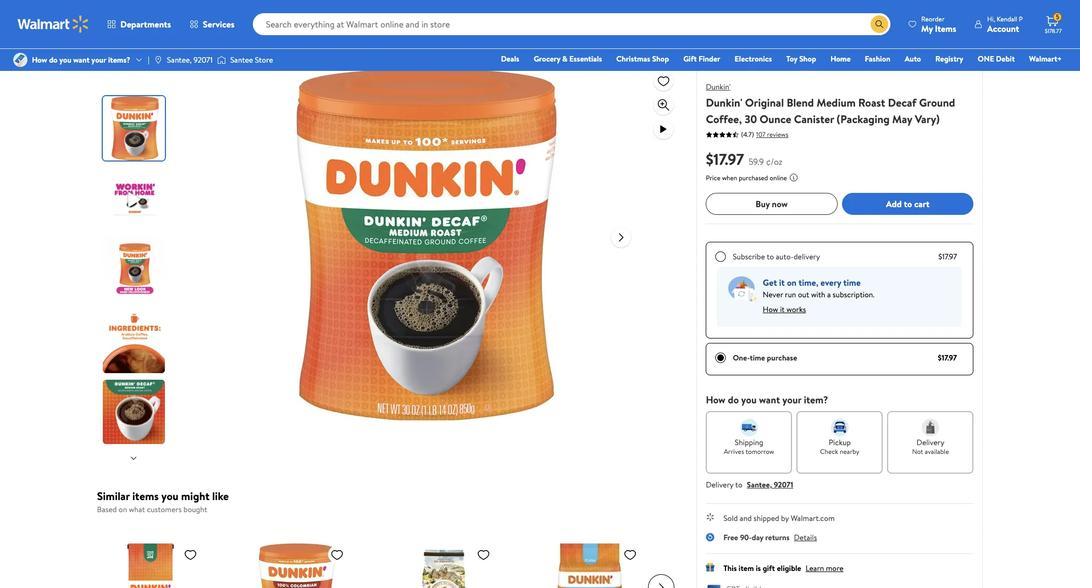 Task type: describe. For each thing, give the bounding box(es) containing it.
zoom image modal image
[[657, 98, 670, 112]]

90-
[[740, 532, 752, 543]]

add to favorites list, dunkin' 18 ounce french vanilla roast & ground coffee bag image
[[624, 548, 637, 562]]

gift
[[683, 53, 697, 64]]

(4.7)
[[741, 130, 754, 139]]

details button
[[794, 532, 817, 543]]

fashion
[[865, 53, 891, 64]]

add to favorites list, dunkin' original blend medium roast decaf ground coffee, 30 ounce canister (packaging may vary) image
[[657, 74, 670, 88]]

add to favorites list, dunkin 100% colombian medium roast ground coffee, 27.5 oz. canister image
[[330, 548, 344, 562]]

store
[[255, 54, 273, 65]]

auto link
[[900, 53, 926, 65]]

5
[[1056, 12, 1060, 22]]

1 vertical spatial time
[[750, 352, 765, 363]]

auto
[[905, 53, 921, 64]]

walmart image
[[18, 15, 89, 33]]

auto-
[[776, 251, 794, 262]]

learn
[[806, 563, 824, 574]]

$17.97 for subscribe to auto-delivery
[[939, 251, 957, 262]]

your for item?
[[783, 393, 802, 407]]

works
[[787, 304, 806, 315]]

dunkin' original blend medium roast decaf ground coffee, 30 ounce canister (packaging may vary) - image 3 of 9 image
[[103, 238, 167, 302]]

canister
[[794, 112, 834, 126]]

107 reviews link
[[754, 129, 789, 139]]

your for items?
[[91, 54, 106, 65]]

check
[[820, 447, 838, 456]]

available
[[925, 447, 949, 456]]

finder
[[699, 53, 720, 64]]

reorder my items
[[921, 14, 957, 34]]

$17.97 59.9 ¢/oz
[[706, 148, 783, 170]]

grocery & essentials
[[534, 53, 602, 64]]

want for items?
[[73, 54, 90, 65]]

might
[[181, 489, 210, 504]]

ad disclaimer and feedback for skylinedisplayad image
[[631, 35, 640, 43]]

do for how do you want your item?
[[728, 393, 739, 407]]

reorder
[[921, 14, 945, 23]]

intent image for pickup image
[[831, 419, 849, 436]]

kendall
[[997, 14, 1018, 23]]

customers
[[147, 504, 182, 515]]

free
[[724, 532, 738, 543]]

shipped
[[754, 513, 779, 524]]

1 dunkin' from the top
[[706, 81, 731, 92]]

delivery not available
[[912, 437, 949, 456]]

107
[[756, 129, 766, 139]]

0 horizontal spatial 92071
[[194, 54, 213, 65]]

how for how do you want your items?
[[32, 54, 47, 65]]

new england coffee hazelnut crème medium roast ground coffee, 11 oz, bag image
[[392, 543, 495, 588]]

shop for christmas shop
[[652, 53, 669, 64]]

&
[[562, 53, 568, 64]]

when
[[722, 173, 737, 183]]

delivery for not
[[917, 437, 945, 448]]

how do you want your items?
[[32, 54, 130, 65]]

toy
[[786, 53, 798, 64]]

this
[[724, 563, 737, 574]]

ebt image
[[706, 585, 722, 588]]

(4.7) 107 reviews
[[741, 129, 789, 139]]

next media item image
[[615, 231, 628, 244]]

subscribe to auto-delivery
[[733, 251, 820, 262]]

every
[[821, 277, 841, 289]]

online
[[770, 173, 787, 183]]

dunkin decaf medium roast coffee, 12 oz bag image
[[99, 543, 201, 588]]

you for how do you want your items?
[[59, 54, 71, 65]]

items
[[132, 489, 159, 504]]

subscription.
[[833, 289, 875, 300]]

debit
[[996, 53, 1015, 64]]

p
[[1019, 14, 1023, 23]]

dunkin' 18 ounce french vanilla roast & ground coffee bag image
[[539, 543, 641, 588]]

a
[[827, 289, 831, 300]]

next slide for similar items you might like list image
[[648, 574, 675, 588]]

1 vertical spatial it
[[780, 304, 785, 315]]

dunkin' original blend medium roast decaf ground coffee, 30 ounce canister (packaging may vary) - image 5 of 9 image
[[103, 380, 167, 444]]

walmart+
[[1029, 53, 1062, 64]]

this item is gift eligible learn more
[[724, 563, 844, 574]]

roast
[[858, 95, 885, 110]]

returns
[[765, 532, 790, 543]]

toy shop link
[[781, 53, 821, 65]]

santee, 92071 button
[[747, 479, 793, 490]]

departments
[[120, 18, 171, 30]]

toy shop
[[786, 53, 816, 64]]

dunkin' original blend medium roast decaf ground coffee, 30 ounce canister (packaging may vary) - image 1 of 9 image
[[103, 96, 167, 161]]

one-
[[733, 352, 750, 363]]

intent image for delivery image
[[922, 419, 939, 436]]

add to favorites list, dunkin decaf medium roast coffee, 12 oz bag image
[[184, 548, 197, 562]]

christmas
[[616, 53, 650, 64]]

you for similar items you might like based on what customers bought
[[161, 489, 179, 504]]

medium
[[817, 95, 856, 110]]

how for how do you want your item?
[[706, 393, 726, 407]]

price
[[706, 173, 721, 183]]

pickup check nearby
[[820, 437, 860, 456]]

gift finder
[[683, 53, 720, 64]]

 image for how do you want your items?
[[13, 53, 27, 67]]

one
[[978, 53, 994, 64]]

based
[[97, 504, 117, 515]]

item?
[[804, 393, 828, 407]]

run
[[785, 289, 796, 300]]

santee store
[[230, 54, 273, 65]]

sold
[[724, 513, 738, 524]]

santee
[[230, 54, 253, 65]]

departments button
[[98, 11, 180, 37]]

essentials
[[569, 53, 602, 64]]

one-time purchase
[[733, 352, 797, 363]]

dunkin' dunkin' original blend medium roast decaf ground coffee, 30 ounce canister (packaging may vary)
[[706, 81, 955, 126]]

shipping arrives tomorrow
[[724, 437, 774, 456]]

christmas shop link
[[611, 53, 674, 65]]

buy now
[[756, 198, 788, 210]]

electronics
[[735, 53, 772, 64]]

and
[[740, 513, 752, 524]]

 image for santee store
[[217, 54, 226, 65]]

shipping
[[735, 437, 763, 448]]

services button
[[180, 11, 244, 37]]

shop for toy shop
[[799, 53, 816, 64]]

get
[[763, 277, 777, 289]]

view video image
[[657, 123, 670, 136]]

59.9
[[749, 156, 764, 168]]

registry
[[935, 53, 964, 64]]



Task type: vqa. For each thing, say whether or not it's contained in the screenshot.
Dunkin' Dunkin' Original Blend Medium Roast Decaf Ground Coffee, 30 Ounce Canister (Packaging May Vary)
yes



Task type: locate. For each thing, give the bounding box(es) containing it.
2 dunkin' from the top
[[706, 95, 743, 110]]

how do you want your item?
[[706, 393, 828, 407]]

0 horizontal spatial on
[[119, 504, 127, 515]]

search icon image
[[875, 20, 884, 29]]

dunkin' up coffee,
[[706, 95, 743, 110]]

2 horizontal spatial you
[[741, 393, 757, 407]]

tomorrow
[[746, 447, 774, 456]]

 image left santee
[[217, 54, 226, 65]]

do down the one-
[[728, 393, 739, 407]]

fashion link
[[860, 53, 896, 65]]

may
[[892, 112, 912, 126]]

2 vertical spatial how
[[706, 393, 726, 407]]

0 vertical spatial dunkin'
[[706, 81, 731, 92]]

delivery up 'sold'
[[706, 479, 734, 490]]

arrives
[[724, 447, 744, 456]]

1 vertical spatial your
[[783, 393, 802, 407]]

0 vertical spatial 92071
[[194, 54, 213, 65]]

christmas shop
[[616, 53, 669, 64]]

|
[[148, 54, 149, 65]]

deals link
[[496, 53, 524, 65]]

5 $178.77
[[1045, 12, 1062, 35]]

1 horizontal spatial shop
[[799, 53, 816, 64]]

2 horizontal spatial to
[[904, 198, 912, 210]]

1 horizontal spatial your
[[783, 393, 802, 407]]

dunkin' original blend medium roast decaf ground coffee, 30 ounce canister (packaging may vary) - image 2 of 9 image
[[103, 167, 167, 231]]

 image
[[13, 53, 27, 67], [217, 54, 226, 65]]

how
[[32, 54, 47, 65], [763, 304, 778, 315], [706, 393, 726, 407]]

out
[[798, 289, 809, 300]]

$178.77
[[1045, 27, 1062, 35]]

buy
[[756, 198, 770, 210]]

delivery
[[794, 251, 820, 262]]

legal information image
[[789, 173, 798, 182]]

time,
[[799, 277, 819, 289]]

how up arrives
[[706, 393, 726, 407]]

eligible
[[777, 563, 801, 574]]

to left cart
[[904, 198, 912, 210]]

to for delivery
[[735, 479, 743, 490]]

delivery inside delivery not available
[[917, 437, 945, 448]]

¢/oz
[[766, 156, 783, 168]]

hi, kendall p account
[[987, 14, 1023, 34]]

free 90-day returns details
[[724, 532, 817, 543]]

delivery
[[917, 437, 945, 448], [706, 479, 734, 490]]

2 vertical spatial to
[[735, 479, 743, 490]]

1 horizontal spatial do
[[728, 393, 739, 407]]

buy now button
[[706, 193, 838, 215]]

you up customers
[[161, 489, 179, 504]]

by
[[781, 513, 789, 524]]

you up intent image for shipping
[[741, 393, 757, 407]]

you inside similar items you might like based on what customers bought
[[161, 489, 179, 504]]

walmart+ link
[[1024, 53, 1067, 65]]

delivery down intent image for delivery
[[917, 437, 945, 448]]

you down walmart image
[[59, 54, 71, 65]]

0 horizontal spatial shop
[[652, 53, 669, 64]]

grocery & essentials link
[[529, 53, 607, 65]]

dunkin 100% colombian medium roast ground coffee, 27.5 oz. canister image
[[246, 543, 348, 588]]

$17.97
[[706, 148, 744, 170], [939, 251, 957, 262], [938, 352, 957, 363]]

1 vertical spatial to
[[767, 251, 774, 262]]

details
[[794, 532, 817, 543]]

deals
[[501, 53, 519, 64]]

1 vertical spatial dunkin'
[[706, 95, 743, 110]]

time inside get it on time, every time never run out with a subscription. how it works
[[843, 277, 861, 289]]

$17.97 for one-time purchase
[[938, 352, 957, 363]]

blend
[[787, 95, 814, 110]]

1 horizontal spatial delivery
[[917, 437, 945, 448]]

pickup
[[829, 437, 851, 448]]

grocery
[[534, 53, 561, 64]]

with
[[811, 289, 825, 300]]

add to favorites list, new england coffee hazelnut crème medium roast ground coffee, 11 oz, bag image
[[477, 548, 490, 562]]

next image image
[[129, 454, 138, 463]]

dunkin' link
[[706, 81, 731, 92]]

to inside button
[[904, 198, 912, 210]]

92071
[[194, 54, 213, 65], [774, 479, 793, 490]]

1 vertical spatial you
[[741, 393, 757, 407]]

0 horizontal spatial time
[[750, 352, 765, 363]]

30
[[745, 112, 757, 126]]

to
[[904, 198, 912, 210], [767, 251, 774, 262], [735, 479, 743, 490]]

1 vertical spatial how
[[763, 304, 778, 315]]

2 vertical spatial you
[[161, 489, 179, 504]]

santee, down tomorrow
[[747, 479, 772, 490]]

purchased
[[739, 173, 768, 183]]

what
[[129, 504, 145, 515]]

0 horizontal spatial you
[[59, 54, 71, 65]]

0 vertical spatial how
[[32, 54, 47, 65]]

shop
[[652, 53, 669, 64], [799, 53, 816, 64]]

hi,
[[987, 14, 995, 23]]

how down never
[[763, 304, 778, 315]]

0 vertical spatial time
[[843, 277, 861, 289]]

0 vertical spatial delivery
[[917, 437, 945, 448]]

your left item? in the bottom of the page
[[783, 393, 802, 407]]

92071 down the services popup button
[[194, 54, 213, 65]]

santee, right |
[[167, 54, 192, 65]]

0 vertical spatial santee,
[[167, 54, 192, 65]]

0 horizontal spatial  image
[[13, 53, 27, 67]]

0 horizontal spatial do
[[49, 54, 58, 65]]

on up run
[[787, 277, 797, 289]]

 image
[[154, 56, 163, 64]]

0 vertical spatial you
[[59, 54, 71, 65]]

is
[[756, 563, 761, 574]]

account
[[987, 22, 1019, 34]]

shop right toy
[[799, 53, 816, 64]]

1 horizontal spatial want
[[759, 393, 780, 407]]

more
[[826, 563, 844, 574]]

time left purchase
[[750, 352, 765, 363]]

2 vertical spatial $17.97
[[938, 352, 957, 363]]

1 horizontal spatial  image
[[217, 54, 226, 65]]

sponsored
[[599, 34, 629, 44]]

add to cart
[[886, 198, 930, 210]]

you
[[59, 54, 71, 65], [741, 393, 757, 407], [161, 489, 179, 504]]

0 horizontal spatial delivery
[[706, 479, 734, 490]]

time up subscription.
[[843, 277, 861, 289]]

home
[[831, 53, 851, 64]]

2 shop from the left
[[799, 53, 816, 64]]

items
[[935, 22, 957, 34]]

it right get
[[779, 277, 785, 289]]

 image down walmart image
[[13, 53, 27, 67]]

1 vertical spatial 92071
[[774, 479, 793, 490]]

1 horizontal spatial on
[[787, 277, 797, 289]]

on left what
[[119, 504, 127, 515]]

0 vertical spatial your
[[91, 54, 106, 65]]

gift
[[763, 563, 775, 574]]

1 shop from the left
[[652, 53, 669, 64]]

0 vertical spatial want
[[73, 54, 90, 65]]

to for add
[[904, 198, 912, 210]]

0 horizontal spatial to
[[735, 479, 743, 490]]

1 horizontal spatial to
[[767, 251, 774, 262]]

1 vertical spatial want
[[759, 393, 780, 407]]

2 horizontal spatial how
[[763, 304, 778, 315]]

you for how do you want your item?
[[741, 393, 757, 407]]

1 horizontal spatial time
[[843, 277, 861, 289]]

delivery for to
[[706, 479, 734, 490]]

1 vertical spatial on
[[119, 504, 127, 515]]

0 vertical spatial do
[[49, 54, 58, 65]]

santee,
[[167, 54, 192, 65], [747, 479, 772, 490]]

electronics link
[[730, 53, 777, 65]]

dunkin' original blend medium roast decaf ground coffee, 30 ounce canister (packaging may vary) - image 4 of 9 image
[[103, 309, 167, 373]]

it left works
[[780, 304, 785, 315]]

1 horizontal spatial 92071
[[774, 479, 793, 490]]

nearby
[[840, 447, 860, 456]]

do down walmart image
[[49, 54, 58, 65]]

want left the items?
[[73, 54, 90, 65]]

0 horizontal spatial want
[[73, 54, 90, 65]]

(packaging
[[837, 112, 890, 126]]

intent image for shipping image
[[740, 419, 758, 436]]

gift finder link
[[678, 53, 725, 65]]

bought
[[183, 504, 207, 515]]

dunkin' original blend medium roast decaf ground coffee, 30 ounce canister (packaging may vary) image
[[251, 69, 603, 421]]

to left santee, 92071 button
[[735, 479, 743, 490]]

coffee,
[[706, 112, 742, 126]]

how inside get it on time, every time never run out with a subscription. how it works
[[763, 304, 778, 315]]

1 vertical spatial $17.97
[[939, 251, 957, 262]]

how down walmart image
[[32, 54, 47, 65]]

santee, 92071
[[167, 54, 213, 65]]

add
[[886, 198, 902, 210]]

want down one-time purchase
[[759, 393, 780, 407]]

0 horizontal spatial your
[[91, 54, 106, 65]]

1 horizontal spatial you
[[161, 489, 179, 504]]

home link
[[826, 53, 856, 65]]

shop up 'add to favorites list, dunkin' original blend medium roast decaf ground coffee, 30 ounce canister (packaging may vary)' image at top
[[652, 53, 669, 64]]

1 vertical spatial do
[[728, 393, 739, 407]]

how it works button
[[763, 301, 806, 318]]

item
[[739, 563, 754, 574]]

Search search field
[[253, 13, 891, 35]]

1 horizontal spatial santee,
[[747, 479, 772, 490]]

0 vertical spatial it
[[779, 277, 785, 289]]

your left the items?
[[91, 54, 106, 65]]

0 vertical spatial to
[[904, 198, 912, 210]]

ground
[[919, 95, 955, 110]]

dunkin' down finder
[[706, 81, 731, 92]]

0 vertical spatial on
[[787, 277, 797, 289]]

do for how do you want your items?
[[49, 54, 58, 65]]

1 vertical spatial santee,
[[747, 479, 772, 490]]

to for subscribe
[[767, 251, 774, 262]]

subscribe
[[733, 251, 765, 262]]

on inside similar items you might like based on what customers bought
[[119, 504, 127, 515]]

None radio
[[715, 251, 726, 262], [715, 352, 726, 363], [715, 251, 726, 262], [715, 352, 726, 363]]

cart
[[914, 198, 930, 210]]

0 horizontal spatial how
[[32, 54, 47, 65]]

1 horizontal spatial how
[[706, 393, 726, 407]]

to left auto-
[[767, 251, 774, 262]]

services
[[203, 18, 235, 30]]

92071 up the by
[[774, 479, 793, 490]]

1 vertical spatial delivery
[[706, 479, 734, 490]]

Walmart Site-Wide search field
[[253, 13, 891, 35]]

sold and shipped by walmart.com
[[724, 513, 835, 524]]

my
[[921, 22, 933, 34]]

0 horizontal spatial santee,
[[167, 54, 192, 65]]

registry link
[[931, 53, 968, 65]]

delivery to santee, 92071
[[706, 479, 793, 490]]

gifting made easy image
[[706, 563, 715, 572]]

want for item?
[[759, 393, 780, 407]]

ounce
[[760, 112, 791, 126]]

0 vertical spatial $17.97
[[706, 148, 744, 170]]

on inside get it on time, every time never run out with a subscription. how it works
[[787, 277, 797, 289]]



